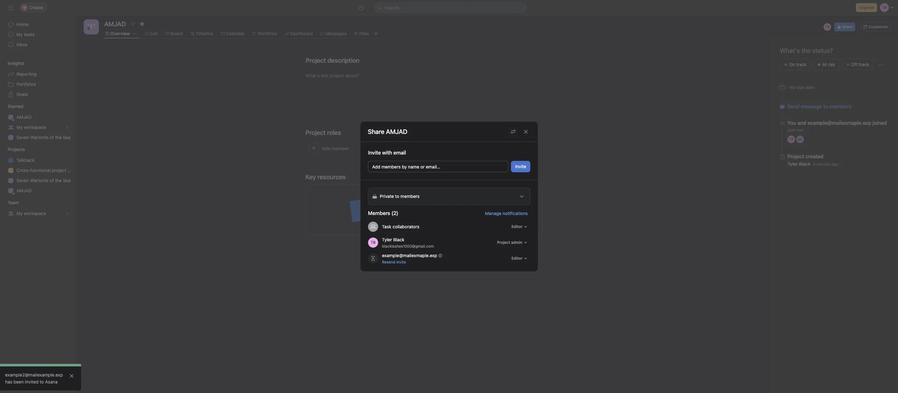 Task type: locate. For each thing, give the bounding box(es) containing it.
example2@mailexample.exp has been invited to asana
[[5, 373, 63, 385]]

teams element
[[0, 197, 76, 220]]

2 editor from the top
[[511, 256, 522, 261]]

you and example@mailexmaple.exp joined just now
[[788, 120, 887, 133]]

amjad link down goals link
[[4, 112, 72, 122]]

1 horizontal spatial members
[[830, 104, 852, 109]]

project left plan
[[52, 168, 66, 173]]

amjad
[[16, 114, 32, 120], [16, 188, 32, 193]]

brief
[[414, 203, 424, 208]]

amjad up 'team'
[[16, 188, 32, 193]]

my tasks link
[[4, 29, 72, 40]]

my inside "teams" element
[[16, 211, 23, 216]]

send
[[788, 104, 800, 109]]

2 horizontal spatial tb
[[825, 24, 830, 29]]

collaborators
[[392, 224, 419, 230]]

0 horizontal spatial black
[[393, 237, 404, 242]]

starred element
[[0, 101, 76, 144]]

1 seven warlords of the sea from the top
[[16, 135, 71, 140]]

list link
[[145, 30, 158, 37]]

seven warlords of the sea up talkback link at the left top of the page
[[16, 135, 71, 140]]

2 the from the top
[[55, 178, 62, 183]]

the
[[55, 135, 62, 140], [55, 178, 62, 183]]

to
[[823, 104, 828, 109], [40, 380, 44, 385]]

0 vertical spatial example@mailexmaple.exp
[[808, 120, 872, 126]]

share button
[[834, 23, 856, 31]]

1 horizontal spatial track
[[859, 62, 869, 67]]

None text field
[[103, 18, 127, 29]]

2 vertical spatial tb
[[371, 240, 376, 245]]

manage notifications
[[485, 211, 528, 216]]

invite button up 'project privacy dialog' image
[[511, 161, 530, 172]]

1 vertical spatial black
[[393, 237, 404, 242]]

my left tasks
[[16, 32, 23, 37]]

the status?
[[802, 47, 833, 54]]

0 vertical spatial amjad link
[[4, 112, 72, 122]]

0 vertical spatial invite
[[368, 150, 381, 156]]

1 my workspace link from the top
[[4, 122, 72, 133]]

the inside projects element
[[55, 178, 62, 183]]

send message to members button
[[788, 104, 852, 109]]

example@mailexmaple.exp
[[808, 120, 872, 126], [382, 253, 437, 258]]

at
[[823, 62, 827, 67]]

close this dialog image
[[523, 129, 528, 134]]

my workspace down starred
[[16, 125, 46, 130]]

1 of from the top
[[50, 135, 54, 140]]

1 horizontal spatial invite button
[[511, 161, 530, 172]]

warlords up talkback link at the left top of the page
[[30, 135, 48, 140]]

team
[[420, 196, 431, 201]]

members up you and example@mailexmaple.exp joined button at the top of page
[[830, 104, 852, 109]]

1 vertical spatial seven warlords of the sea
[[16, 178, 71, 183]]

0 vertical spatial of
[[50, 135, 54, 140]]

tb button
[[823, 23, 832, 31]]

a right with
[[489, 196, 491, 201]]

2 of from the top
[[50, 178, 54, 183]]

off track
[[851, 62, 869, 67]]

seven warlords of the sea link up talkback link at the left top of the page
[[4, 133, 72, 143]]

cross-functional project plan link
[[4, 166, 76, 176]]

minutes
[[817, 162, 831, 167]]

send message to members
[[788, 104, 852, 109]]

members
[[830, 104, 852, 109], [381, 164, 401, 170]]

0 horizontal spatial a
[[447, 196, 450, 201]]

0 vertical spatial editor
[[511, 224, 522, 229]]

example@mailexmaple.exp down blacklashes1000@gmail.com
[[382, 253, 437, 258]]

my workspace inside "teams" element
[[16, 211, 46, 216]]

amjad down starred
[[16, 114, 32, 120]]

1 horizontal spatial project
[[399, 203, 413, 208]]

team
[[8, 200, 19, 205]]

1 vertical spatial seven
[[16, 178, 29, 183]]

to right message
[[823, 104, 828, 109]]

my inside the starred element
[[16, 125, 23, 130]]

upgrade
[[859, 5, 875, 10]]

track for on track
[[796, 62, 807, 67]]

goals link
[[4, 89, 72, 100]]

amjad inside the starred element
[[16, 114, 32, 120]]

1 vertical spatial members
[[381, 164, 401, 170]]

0 vertical spatial tb
[[825, 24, 830, 29]]

the for workspace
[[55, 135, 62, 140]]

editor button down notifications
[[509, 223, 530, 231]]

1 horizontal spatial and
[[798, 120, 807, 126]]

around
[[432, 196, 446, 201]]

0 vertical spatial invite button
[[511, 161, 530, 172]]

1 horizontal spatial tyler
[[788, 161, 798, 167]]

0 vertical spatial seven warlords of the sea
[[16, 135, 71, 140]]

0 vertical spatial warlords
[[30, 135, 48, 140]]

resend invite
[[382, 260, 406, 265]]

seven warlords of the sea inside projects element
[[16, 178, 71, 183]]

to members
[[395, 194, 420, 199]]

1 my workspace from the top
[[16, 125, 46, 130]]

1 vertical spatial seven warlords of the sea link
[[4, 176, 72, 186]]

example@mailexmaple.exp down the send message to members 'button' on the right top of the page
[[808, 120, 872, 126]]

tyler
[[788, 161, 798, 167], [382, 237, 392, 242]]

1 horizontal spatial example@mailexmaple.exp
[[808, 120, 872, 126]]

reporting
[[16, 71, 37, 77]]

my for seven warlords of the sea
[[16, 125, 23, 130]]

0 horizontal spatial example@mailexmaple.exp
[[382, 253, 437, 258]]

close image
[[69, 374, 74, 379]]

a up supporting
[[447, 196, 450, 201]]

0 horizontal spatial members
[[381, 164, 401, 170]]

you and example@mailexmaple.exp joined button
[[788, 120, 887, 126]]

1 vertical spatial invite
[[515, 164, 526, 169]]

members (2)
[[368, 211, 398, 216]]

0 vertical spatial workspace
[[24, 125, 46, 130]]

0 vertical spatial editor button
[[509, 223, 530, 231]]

amjad link up "teams" element
[[4, 186, 72, 196]]

invite down example2@mailexample.exp
[[18, 382, 29, 388]]

2 vertical spatial my
[[16, 211, 23, 216]]

with email
[[382, 150, 406, 156]]

and
[[798, 120, 807, 126], [425, 203, 433, 208]]

my down starred
[[16, 125, 23, 130]]

1 vertical spatial my
[[16, 125, 23, 130]]

of inside projects element
[[50, 178, 54, 183]]

blacklashes1000@gmail.com
[[382, 244, 434, 249]]

2 warlords from the top
[[30, 178, 48, 183]]

0 horizontal spatial tb
[[371, 240, 376, 245]]

seven inside the starred element
[[16, 135, 29, 140]]

dashboard
[[290, 31, 313, 36]]

0 vertical spatial the
[[55, 135, 62, 140]]

track inside button
[[796, 62, 807, 67]]

warlords down the cross-functional project plan link
[[30, 178, 48, 183]]

3 my from the top
[[16, 211, 23, 216]]

editor button down the admin
[[509, 254, 530, 263]]

1 seven warlords of the sea link from the top
[[4, 133, 72, 143]]

a
[[447, 196, 450, 201], [489, 196, 491, 201]]

1 vertical spatial editor button
[[509, 254, 530, 263]]

tasks
[[24, 32, 35, 37]]

projects element
[[0, 144, 76, 197]]

1 vertical spatial project
[[399, 203, 413, 208]]

you
[[788, 120, 796, 126]]

and inside align your team around a shared vision with a project brief and supporting resources.
[[425, 203, 433, 208]]

0 vertical spatial tyler
[[788, 161, 798, 167]]

to left asana
[[40, 380, 44, 385]]

sea
[[63, 135, 71, 140], [63, 178, 71, 183]]

my workspace link inside "teams" element
[[4, 209, 72, 219]]

0 horizontal spatial and
[[425, 203, 433, 208]]

1 vertical spatial of
[[50, 178, 54, 183]]

2 my workspace link from the top
[[4, 209, 72, 219]]

of inside the starred element
[[50, 135, 54, 140]]

warlords inside projects element
[[30, 178, 48, 183]]

align your team around a shared vision with a project brief and supporting resources.
[[399, 196, 491, 208]]

warlords for functional
[[30, 178, 48, 183]]

my workspace down 'team'
[[16, 211, 46, 216]]

workspace
[[24, 125, 46, 130], [24, 211, 46, 216]]

warlords inside the starred element
[[30, 135, 48, 140]]

editor down notifications
[[511, 224, 522, 229]]

0 horizontal spatial invite
[[18, 382, 29, 388]]

my workspace link down starred
[[4, 122, 72, 133]]

been
[[14, 380, 24, 385]]

the up talkback link at the left top of the page
[[55, 135, 62, 140]]

my inside global element
[[16, 32, 23, 37]]

1 the from the top
[[55, 135, 62, 140]]

talkback link
[[4, 155, 72, 166]]

seven warlords of the sea down cross-functional project plan
[[16, 178, 71, 183]]

tyler down task
[[382, 237, 392, 242]]

0 vertical spatial my
[[16, 32, 23, 37]]

1 vertical spatial my workspace
[[16, 211, 46, 216]]

seven for my
[[16, 135, 29, 140]]

remove from starred image
[[139, 21, 145, 26]]

0 vertical spatial my workspace link
[[4, 122, 72, 133]]

editor down the admin
[[511, 256, 522, 261]]

to inside example2@mailexample.exp has been invited to asana
[[40, 380, 44, 385]]

task
[[382, 224, 391, 230]]

black down project created
[[799, 161, 811, 167]]

2 sea from the top
[[63, 178, 71, 183]]

track right on
[[796, 62, 807, 67]]

0 horizontal spatial track
[[796, 62, 807, 67]]

1 vertical spatial sea
[[63, 178, 71, 183]]

2 seven warlords of the sea from the top
[[16, 178, 71, 183]]

board image
[[88, 23, 95, 31]]

0 horizontal spatial tyler
[[382, 237, 392, 242]]

my workspace link down 'team'
[[4, 209, 72, 219]]

0 vertical spatial my workspace
[[16, 125, 46, 130]]

1 horizontal spatial black
[[799, 161, 811, 167]]

Project description title text field
[[302, 54, 361, 67]]

asana
[[45, 380, 58, 385]]

align
[[399, 196, 409, 201]]

0 vertical spatial sea
[[63, 135, 71, 140]]

add members by name or email…
[[372, 164, 440, 170]]

0 vertical spatial amjad
[[16, 114, 32, 120]]

2 my from the top
[[16, 125, 23, 130]]

the for functional
[[55, 178, 62, 183]]

amjad link inside the starred element
[[4, 112, 72, 122]]

1 vertical spatial my workspace link
[[4, 209, 72, 219]]

seven inside projects element
[[16, 178, 29, 183]]

1 editor from the top
[[511, 224, 522, 229]]

1 seven from the top
[[16, 135, 29, 140]]

and down team at the left
[[425, 203, 433, 208]]

tb left share button
[[825, 24, 830, 29]]

of down cross-functional project plan
[[50, 178, 54, 183]]

1 track from the left
[[796, 62, 807, 67]]

1 vertical spatial editor
[[511, 256, 522, 261]]

sea inside projects element
[[63, 178, 71, 183]]

1 vertical spatial workspace
[[24, 211, 46, 216]]

tyler down project created
[[788, 161, 798, 167]]

seven warlords of the sea
[[16, 135, 71, 140], [16, 178, 71, 183]]

0 vertical spatial and
[[798, 120, 807, 126]]

calendar
[[226, 31, 245, 36]]

1 vertical spatial amjad
[[16, 188, 32, 193]]

project created
[[788, 154, 824, 159]]

0 horizontal spatial project
[[52, 168, 66, 173]]

1 vertical spatial and
[[425, 203, 433, 208]]

1 horizontal spatial a
[[489, 196, 491, 201]]

warlords for workspace
[[30, 135, 48, 140]]

of up talkback link at the left top of the page
[[50, 135, 54, 140]]

1 vertical spatial to
[[40, 380, 44, 385]]

2 amjad from the top
[[16, 188, 32, 193]]

0 vertical spatial seven
[[16, 135, 29, 140]]

global element
[[0, 16, 76, 54]]

project
[[52, 168, 66, 173], [399, 203, 413, 208]]

1 vertical spatial invite button
[[6, 380, 33, 391]]

admin
[[511, 240, 522, 245]]

2 seven warlords of the sea link from the top
[[4, 176, 72, 186]]

manage
[[485, 211, 501, 216]]

seven warlords of the sea link down functional
[[4, 176, 72, 186]]

invite button down example2@mailexample.exp
[[6, 380, 33, 391]]

2 my workspace from the top
[[16, 211, 46, 216]]

timeline
[[196, 31, 213, 36]]

1 vertical spatial the
[[55, 178, 62, 183]]

my down 'team'
[[16, 211, 23, 216]]

ago
[[832, 162, 839, 167]]

seven warlords of the sea link for functional
[[4, 176, 72, 186]]

hide sidebar image
[[8, 5, 13, 10]]

2 track from the left
[[859, 62, 869, 67]]

1 amjad from the top
[[16, 114, 32, 120]]

1 warlords from the top
[[30, 135, 48, 140]]

invite with email
[[368, 150, 406, 156]]

add members by name or email… button
[[368, 161, 509, 172]]

and up now
[[798, 120, 807, 126]]

track right off
[[859, 62, 869, 67]]

1 amjad link from the top
[[4, 112, 72, 122]]

2 a from the left
[[489, 196, 491, 201]]

seven up 'projects'
[[16, 135, 29, 140]]

2 workspace from the top
[[24, 211, 46, 216]]

private
[[380, 194, 394, 199]]

functional
[[30, 168, 51, 173]]

the down cross-functional project plan
[[55, 178, 62, 183]]

warlords
[[30, 135, 48, 140], [30, 178, 48, 183]]

1 workspace from the top
[[24, 125, 46, 130]]

seven down cross-
[[16, 178, 29, 183]]

1 vertical spatial amjad link
[[4, 186, 72, 196]]

project roles
[[306, 129, 341, 136]]

manage notifications button
[[485, 211, 530, 216]]

1 horizontal spatial invite
[[368, 150, 381, 156]]

1 vertical spatial warlords
[[30, 178, 48, 183]]

1 a from the left
[[447, 196, 450, 201]]

track inside 'button'
[[859, 62, 869, 67]]

tb left ex
[[789, 137, 794, 142]]

vision
[[466, 196, 478, 201]]

members left by
[[381, 164, 401, 170]]

0 vertical spatial black
[[799, 161, 811, 167]]

invite up add
[[368, 150, 381, 156]]

seven warlords of the sea inside the starred element
[[16, 135, 71, 140]]

1 vertical spatial tyler
[[382, 237, 392, 242]]

tb
[[825, 24, 830, 29], [789, 137, 794, 142], [371, 240, 376, 245]]

1 vertical spatial tb
[[789, 137, 794, 142]]

black up blacklashes1000@gmail.com
[[393, 237, 404, 242]]

seven warlords of the sea for functional
[[16, 178, 71, 183]]

sea for cross-functional project plan
[[63, 178, 71, 183]]

on track
[[789, 62, 807, 67]]

2 vertical spatial invite
[[18, 382, 29, 388]]

1 vertical spatial example@mailexmaple.exp
[[382, 253, 437, 258]]

1 my from the top
[[16, 32, 23, 37]]

1 horizontal spatial to
[[823, 104, 828, 109]]

sea inside the starred element
[[63, 135, 71, 140]]

1 sea from the top
[[63, 135, 71, 140]]

messages
[[326, 31, 347, 36]]

now
[[796, 128, 804, 133]]

workspace inside "teams" element
[[24, 211, 46, 216]]

2 seven from the top
[[16, 178, 29, 183]]

my workspace link
[[4, 122, 72, 133], [4, 209, 72, 219]]

0 vertical spatial seven warlords of the sea link
[[4, 133, 72, 143]]

invite up 'project privacy dialog' image
[[515, 164, 526, 169]]

0 horizontal spatial to
[[40, 380, 44, 385]]

tb down 'usersicon'
[[371, 240, 376, 245]]

project down align
[[399, 203, 413, 208]]

talkback
[[16, 158, 35, 163]]



Task type: describe. For each thing, give the bounding box(es) containing it.
project created tyler black 4 minutes ago
[[788, 154, 839, 167]]

goals
[[16, 92, 28, 97]]

resend
[[382, 260, 395, 265]]

seven warlords of the sea link for workspace
[[4, 133, 72, 143]]

add
[[372, 164, 380, 170]]

plan
[[67, 168, 76, 173]]

editor for 1st the 'editor' dropdown button
[[511, 224, 522, 229]]

0 horizontal spatial invite button
[[6, 380, 33, 391]]

at risk button
[[813, 59, 840, 70]]

dashboard link
[[285, 30, 313, 37]]

usersicon image
[[371, 224, 376, 230]]

tyler black blacklashes1000@gmail.com
[[382, 237, 434, 249]]

of for functional
[[50, 178, 54, 183]]

my tasks
[[16, 32, 35, 37]]

email…
[[426, 164, 440, 170]]

workflow
[[258, 31, 277, 36]]

or
[[420, 164, 425, 170]]

overview
[[110, 31, 130, 36]]

by
[[402, 164, 407, 170]]

black inside tyler black blacklashes1000@gmail.com
[[393, 237, 404, 242]]

what's the status?
[[780, 47, 833, 54]]

example@mailexmaple.exp inside share amjad dialog
[[382, 253, 437, 258]]

board
[[171, 31, 183, 36]]

reporting link
[[4, 69, 72, 79]]

just
[[788, 128, 795, 133]]

1 editor button from the top
[[509, 223, 530, 231]]

2 horizontal spatial invite
[[515, 164, 526, 169]]

private to members option group
[[368, 188, 530, 205]]

project admin
[[497, 240, 522, 245]]

seven warlords of the sea for workspace
[[16, 135, 71, 140]]

project privacy dialog image
[[519, 194, 524, 199]]

insights element
[[0, 58, 76, 101]]

shared
[[451, 196, 465, 201]]

inbox link
[[4, 40, 72, 50]]

insights
[[8, 61, 24, 66]]

upgrade button
[[856, 3, 877, 12]]

project inside align your team around a shared vision with a project brief and supporting resources.
[[399, 203, 413, 208]]

example@mailexmaple.exp inside you and example@mailexmaple.exp joined just now
[[808, 120, 872, 126]]

1 horizontal spatial tb
[[789, 137, 794, 142]]

joined
[[873, 120, 887, 126]]

home
[[16, 22, 29, 27]]

has
[[5, 380, 12, 385]]

files
[[359, 31, 369, 36]]

my workspace inside the starred element
[[16, 125, 46, 130]]

invite
[[396, 260, 406, 265]]

amjad inside projects element
[[16, 188, 32, 193]]

overview link
[[105, 30, 130, 37]]

portfolios
[[16, 81, 36, 87]]

of for workspace
[[50, 135, 54, 140]]

tb inside share amjad dialog
[[371, 240, 376, 245]]

sea for my workspace
[[63, 135, 71, 140]]

starred
[[8, 104, 23, 109]]

workspace inside the starred element
[[24, 125, 46, 130]]

0 vertical spatial members
[[830, 104, 852, 109]]

resend invite button
[[382, 259, 406, 265]]

0 vertical spatial to
[[823, 104, 828, 109]]

at risk
[[823, 62, 836, 67]]

on
[[789, 62, 795, 67]]

message
[[801, 104, 822, 109]]

2 amjad link from the top
[[4, 186, 72, 196]]

tyler inside tyler black blacklashes1000@gmail.com
[[382, 237, 392, 242]]

share amjad
[[368, 128, 408, 135]]

members inside button
[[381, 164, 401, 170]]

tyler inside project created tyler black 4 minutes ago
[[788, 161, 798, 167]]

calendar link
[[221, 30, 245, 37]]

0 vertical spatial project
[[52, 168, 66, 173]]

list
[[150, 31, 158, 36]]

key resources
[[306, 173, 346, 181]]

board link
[[165, 30, 183, 37]]

black inside project created tyler black 4 minutes ago
[[799, 161, 811, 167]]

notifications
[[503, 211, 528, 216]]

messages link
[[320, 30, 347, 37]]

ex
[[798, 137, 802, 142]]

tyler black link
[[788, 161, 811, 167]]

workflow link
[[253, 30, 277, 37]]

2 editor button from the top
[[509, 254, 530, 263]]

project permissions image
[[511, 129, 516, 134]]

track for off track
[[859, 62, 869, 67]]

4
[[813, 162, 816, 167]]

cross-
[[16, 168, 30, 173]]

home link
[[4, 19, 72, 29]]

risk
[[828, 62, 836, 67]]

invite button inside share amjad dialog
[[511, 161, 530, 172]]

task collaborators
[[382, 224, 419, 230]]

insights button
[[0, 60, 24, 67]]

tb inside 'tb' "button"
[[825, 24, 830, 29]]

and inside you and example@mailexmaple.exp joined just now
[[798, 120, 807, 126]]

with
[[479, 196, 488, 201]]

resources.
[[457, 203, 479, 208]]

projects button
[[0, 146, 25, 153]]

seven for cross-
[[16, 178, 29, 183]]

cross-functional project plan
[[16, 168, 76, 173]]

my for inbox
[[16, 32, 23, 37]]

editor for second the 'editor' dropdown button from the top of the share amjad dialog
[[511, 256, 522, 261]]

share
[[842, 24, 853, 29]]

private to members
[[380, 194, 420, 199]]

share amjad dialog
[[360, 122, 538, 272]]

off
[[851, 62, 858, 67]]

invited
[[25, 380, 39, 385]]



Task type: vqa. For each thing, say whether or not it's contained in the screenshot.
Seven to the bottom
yes



